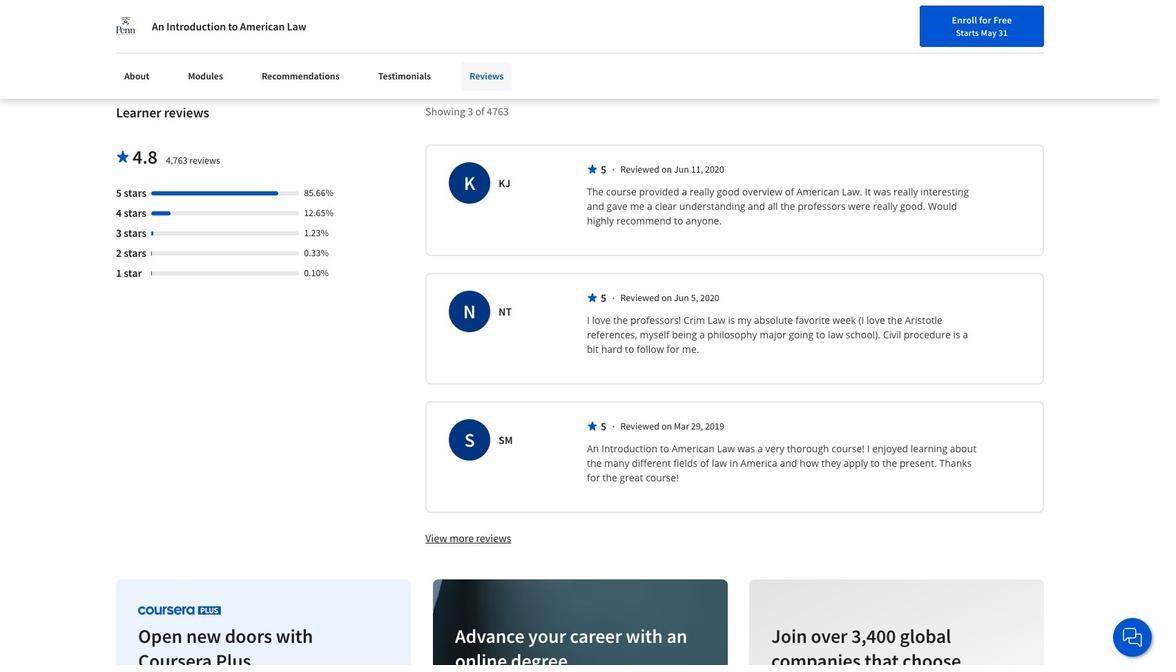 Task type: locate. For each thing, give the bounding box(es) containing it.
menu item
[[884, 6, 962, 39]]

None search field
[[294, 7, 629, 38]]

coursera plus image
[[138, 606, 221, 615]]

menu
[[682, 0, 1045, 45]]

coursera image
[[116, 11, 204, 34]]



Task type: describe. For each thing, give the bounding box(es) containing it.
university of pennsylvania image
[[116, 17, 135, 36]]



Task type: vqa. For each thing, say whether or not it's contained in the screenshot.
Coursera image
yes



